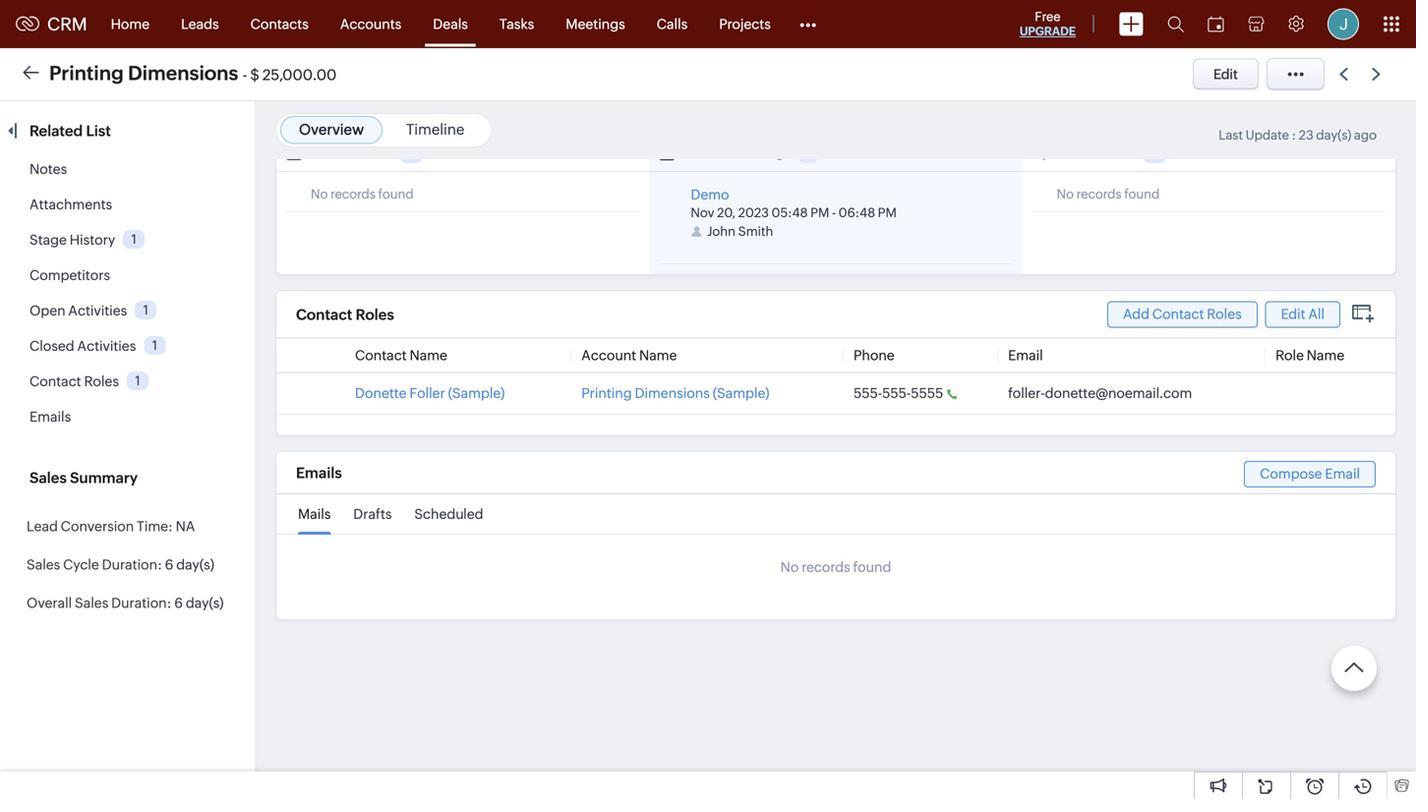 Task type: locate. For each thing, give the bounding box(es) containing it.
1 horizontal spatial no
[[781, 560, 799, 576]]

contact roles link
[[30, 374, 119, 390]]

0 horizontal spatial name
[[410, 348, 448, 364]]

role name link
[[1276, 348, 1345, 364]]

1 horizontal spatial 6
[[174, 596, 183, 612]]

competitors link
[[30, 268, 110, 283]]

printing dimensions - $ 25,000.00
[[49, 62, 337, 85]]

printing for printing dimensions (sample)
[[582, 386, 632, 402]]

0 horizontal spatial found
[[378, 187, 414, 202]]

1 pm from the left
[[811, 206, 830, 221]]

0 vertical spatial meetings
[[566, 16, 625, 32]]

0 vertical spatial dimensions
[[128, 62, 238, 85]]

lead
[[27, 519, 58, 535]]

- inside printing dimensions - $ 25,000.00
[[243, 66, 247, 84]]

0 vertical spatial duration:
[[102, 557, 162, 573]]

1 right 'contact roles' link
[[135, 374, 140, 388]]

0 vertical spatial sales
[[30, 470, 67, 487]]

1 vertical spatial sales
[[27, 557, 60, 573]]

1 vertical spatial activities
[[77, 338, 136, 354]]

name up foller at the left of the page
[[410, 348, 448, 364]]

0 vertical spatial edit
[[1214, 66, 1239, 82]]

emails down 'contact roles' link
[[30, 409, 71, 425]]

roles left edit all
[[1208, 306, 1242, 322]]

found for calls
[[1125, 187, 1160, 202]]

email right compose
[[1326, 467, 1361, 482]]

1 horizontal spatial (sample)
[[713, 386, 770, 402]]

0 vertical spatial activities
[[68, 303, 127, 319]]

contact roles
[[296, 307, 394, 324], [30, 374, 119, 390]]

:
[[1293, 128, 1297, 143]]

edit for edit
[[1214, 66, 1239, 82]]

pm right 06:48
[[878, 206, 897, 221]]

demo nov 20, 2023 05:48 pm - 06:48 pm
[[691, 187, 897, 221]]

related list
[[30, 123, 114, 140]]

email up 'foller-' on the right
[[1009, 348, 1044, 364]]

sales up lead
[[30, 470, 67, 487]]

name right role
[[1307, 348, 1345, 364]]

leads link
[[165, 0, 235, 48]]

attachments link
[[30, 197, 112, 213]]

6 down sales cycle duration: 6 day(s)
[[174, 596, 183, 612]]

-
[[243, 66, 247, 84], [832, 206, 836, 221]]

donette foller (sample) link
[[355, 386, 505, 402]]

donette@noemail.com
[[1046, 386, 1193, 402]]

emails
[[30, 409, 71, 425], [296, 465, 342, 482]]

1 right closed activities on the left top of the page
[[152, 338, 157, 353]]

2 pm from the left
[[878, 206, 897, 221]]

meetings link
[[550, 0, 641, 48]]

pm right 05:48
[[811, 206, 830, 221]]

0 vertical spatial calls
[[657, 16, 688, 32]]

0 vertical spatial emails
[[30, 409, 71, 425]]

0 horizontal spatial records
[[331, 187, 376, 202]]

0 horizontal spatial 6
[[165, 557, 174, 573]]

name up printing dimensions (sample) link
[[639, 348, 677, 364]]

0 horizontal spatial pm
[[811, 206, 830, 221]]

timeline
[[406, 121, 465, 138]]

activities up closed activities on the left top of the page
[[68, 303, 127, 319]]

activities
[[68, 303, 127, 319], [77, 338, 136, 354]]

home
[[111, 16, 150, 32]]

1 horizontal spatial emails
[[296, 465, 342, 482]]

1 horizontal spatial edit
[[1282, 306, 1306, 322]]

2 name from the left
[[639, 348, 677, 364]]

0 vertical spatial printing
[[49, 62, 124, 85]]

no records found for tasks
[[311, 187, 414, 202]]

sales summary
[[30, 470, 138, 487]]

1 horizontal spatial no records found
[[781, 560, 892, 576]]

duration: for sales cycle duration:
[[102, 557, 162, 573]]

day(s) for overall sales duration: 6 day(s)
[[186, 596, 224, 612]]

next record image
[[1373, 68, 1385, 81]]

dimensions down leads link
[[128, 62, 238, 85]]

0 horizontal spatial (sample)
[[448, 386, 505, 402]]

tasks down "overview" link
[[358, 145, 392, 160]]

$
[[250, 66, 260, 84]]

activities for closed activities
[[77, 338, 136, 354]]

1 horizontal spatial tasks
[[500, 16, 535, 32]]

1 vertical spatial edit
[[1282, 306, 1306, 322]]

0 vertical spatial 6
[[165, 557, 174, 573]]

sales left cycle
[[27, 557, 60, 573]]

1 right open activities link
[[143, 303, 148, 318]]

3 name from the left
[[1307, 348, 1345, 364]]

name for role name
[[1307, 348, 1345, 364]]

projects link
[[704, 0, 787, 48]]

1 vertical spatial calls
[[1104, 145, 1136, 160]]

0 horizontal spatial printing
[[49, 62, 124, 85]]

overview
[[299, 121, 364, 138]]

1 vertical spatial duration:
[[111, 596, 172, 612]]

related
[[30, 123, 83, 140]]

1 right history
[[131, 232, 137, 247]]

contact roles down closed activities link
[[30, 374, 119, 390]]

donette foller (sample)
[[355, 386, 505, 402]]

0 horizontal spatial no
[[311, 187, 328, 202]]

edit left all
[[1282, 306, 1306, 322]]

closed tasks
[[310, 145, 392, 160]]

sales down cycle
[[75, 596, 109, 612]]

roles up the contact name
[[356, 307, 394, 324]]

6
[[165, 557, 174, 573], [174, 596, 183, 612]]

sales for sales summary
[[30, 470, 67, 487]]

1
[[131, 232, 137, 247], [143, 303, 148, 318], [152, 338, 157, 353], [135, 374, 140, 388]]

- left 06:48
[[832, 206, 836, 221]]

0 horizontal spatial -
[[243, 66, 247, 84]]

2 horizontal spatial roles
[[1208, 306, 1242, 322]]

ago
[[1355, 128, 1378, 143]]

activities down the open activities
[[77, 338, 136, 354]]

records for tasks
[[331, 187, 376, 202]]

account
[[582, 348, 637, 364]]

(sample) for printing dimensions (sample)
[[713, 386, 770, 402]]

1 horizontal spatial name
[[639, 348, 677, 364]]

555-
[[854, 386, 883, 402], [883, 386, 911, 402]]

meetings
[[566, 16, 625, 32], [731, 145, 792, 160]]

- left $
[[243, 66, 247, 84]]

2 horizontal spatial found
[[1125, 187, 1160, 202]]

edit down calendar icon
[[1214, 66, 1239, 82]]

1 vertical spatial contact roles
[[30, 374, 119, 390]]

found
[[378, 187, 414, 202], [1125, 187, 1160, 202], [854, 560, 892, 576]]

1 vertical spatial dimensions
[[635, 386, 710, 402]]

0 horizontal spatial edit
[[1214, 66, 1239, 82]]

2 (sample) from the left
[[713, 386, 770, 402]]

printing for printing dimensions - $ 25,000.00
[[49, 62, 124, 85]]

roles down closed activities link
[[84, 374, 119, 390]]

1 horizontal spatial -
[[832, 206, 836, 221]]

printing down account
[[582, 386, 632, 402]]

dimensions down account name
[[635, 386, 710, 402]]

contact roles up contact name link
[[296, 307, 394, 324]]

1 horizontal spatial pm
[[878, 206, 897, 221]]

0 vertical spatial -
[[243, 66, 247, 84]]

notes link
[[30, 161, 67, 177]]

1 horizontal spatial meetings
[[731, 145, 792, 160]]

sales cycle duration: 6 day(s)
[[27, 557, 214, 573]]

0 vertical spatial email
[[1009, 348, 1044, 364]]

0 vertical spatial day(s)
[[1317, 128, 1352, 143]]

contacts link
[[235, 0, 325, 48]]

activities for open activities
[[68, 303, 127, 319]]

2023
[[739, 206, 769, 221]]

2 vertical spatial day(s)
[[186, 596, 224, 612]]

compose email
[[1261, 467, 1361, 482]]

1 vertical spatial email
[[1326, 467, 1361, 482]]

projects
[[719, 16, 771, 32]]

6 for overall sales duration:
[[174, 596, 183, 612]]

roles
[[1208, 306, 1242, 322], [356, 307, 394, 324], [84, 374, 119, 390]]

(sample) for donette foller (sample)
[[448, 386, 505, 402]]

last update : 23 day(s) ago
[[1219, 128, 1378, 143]]

smith
[[739, 225, 774, 239]]

records
[[331, 187, 376, 202], [1077, 187, 1122, 202], [802, 560, 851, 576]]

1 vertical spatial -
[[832, 206, 836, 221]]

deals link
[[417, 0, 484, 48]]

search element
[[1156, 0, 1196, 48]]

open activities
[[30, 303, 127, 319]]

1 horizontal spatial roles
[[356, 307, 394, 324]]

0 horizontal spatial meetings
[[566, 16, 625, 32]]

deals
[[433, 16, 468, 32]]

1 vertical spatial 6
[[174, 596, 183, 612]]

1 horizontal spatial calls
[[1104, 145, 1136, 160]]

1 vertical spatial printing
[[582, 386, 632, 402]]

stage history link
[[30, 232, 115, 248]]

2 horizontal spatial name
[[1307, 348, 1345, 364]]

meetings left the "calls" link
[[566, 16, 625, 32]]

duration: down sales cycle duration: 6 day(s)
[[111, 596, 172, 612]]

closed for closed meetings
[[683, 145, 729, 160]]

previous record image
[[1340, 68, 1349, 81]]

closed meetings
[[683, 145, 792, 160]]

printing
[[49, 62, 124, 85], [582, 386, 632, 402]]

0 horizontal spatial dimensions
[[128, 62, 238, 85]]

1 horizontal spatial printing
[[582, 386, 632, 402]]

0 horizontal spatial no records found
[[311, 187, 414, 202]]

1 horizontal spatial contact roles
[[296, 307, 394, 324]]

closed for closed calls
[[1056, 145, 1102, 160]]

edit inside button
[[1214, 66, 1239, 82]]

1 vertical spatial emails
[[296, 465, 342, 482]]

tasks right deals
[[500, 16, 535, 32]]

tasks
[[500, 16, 535, 32], [358, 145, 392, 160]]

conversion
[[61, 519, 134, 535]]

1 (sample) from the left
[[448, 386, 505, 402]]

no
[[311, 187, 328, 202], [1057, 187, 1075, 202], [781, 560, 799, 576]]

1 vertical spatial day(s)
[[176, 557, 214, 573]]

1 horizontal spatial dimensions
[[635, 386, 710, 402]]

dimensions for printing dimensions (sample)
[[635, 386, 710, 402]]

0 vertical spatial contact roles
[[296, 307, 394, 324]]

0 vertical spatial tasks
[[500, 16, 535, 32]]

edit all link
[[1266, 302, 1341, 328]]

duration: for overall sales duration:
[[111, 596, 172, 612]]

2 horizontal spatial records
[[1077, 187, 1122, 202]]

duration: up overall sales duration: 6 day(s)
[[102, 557, 162, 573]]

name for account name
[[639, 348, 677, 364]]

2 horizontal spatial no
[[1057, 187, 1075, 202]]

no records found
[[311, 187, 414, 202], [1057, 187, 1160, 202], [781, 560, 892, 576]]

create menu element
[[1108, 0, 1156, 48]]

closed for closed activities
[[30, 338, 74, 354]]

2 horizontal spatial no records found
[[1057, 187, 1160, 202]]

0 horizontal spatial tasks
[[358, 145, 392, 160]]

add contact roles link
[[1108, 302, 1258, 328]]

duration:
[[102, 557, 162, 573], [111, 596, 172, 612]]

contact
[[1153, 306, 1205, 322], [296, 307, 353, 324], [355, 348, 407, 364], [30, 374, 81, 390]]

1 name from the left
[[410, 348, 448, 364]]

printing down "crm"
[[49, 62, 124, 85]]

upgrade
[[1020, 25, 1076, 38]]

meetings up demo nov 20, 2023 05:48 pm - 06:48 pm on the top of page
[[731, 145, 792, 160]]

1 for closed activities
[[152, 338, 157, 353]]

emails up mails
[[296, 465, 342, 482]]

name
[[410, 348, 448, 364], [639, 348, 677, 364], [1307, 348, 1345, 364]]

6 down 'time:'
[[165, 557, 174, 573]]



Task type: vqa. For each thing, say whether or not it's contained in the screenshot.


Task type: describe. For each thing, give the bounding box(es) containing it.
25,000.00
[[263, 66, 337, 84]]

0 horizontal spatial email
[[1009, 348, 1044, 364]]

found for tasks
[[378, 187, 414, 202]]

edit all
[[1282, 306, 1325, 322]]

emails link
[[30, 409, 71, 425]]

printing dimensions (sample) link
[[582, 386, 770, 402]]

update
[[1246, 128, 1290, 143]]

foller
[[410, 386, 446, 402]]

2 vertical spatial sales
[[75, 596, 109, 612]]

email link
[[1009, 348, 1044, 364]]

0 horizontal spatial calls
[[657, 16, 688, 32]]

demo link
[[691, 187, 730, 203]]

1 horizontal spatial found
[[854, 560, 892, 576]]

closed for closed tasks
[[310, 145, 355, 160]]

profile image
[[1328, 8, 1360, 40]]

add contact roles
[[1124, 306, 1242, 322]]

accounts link
[[325, 0, 417, 48]]

profile element
[[1317, 0, 1372, 48]]

1 vertical spatial meetings
[[731, 145, 792, 160]]

notes
[[30, 161, 67, 177]]

tasks link
[[484, 0, 550, 48]]

stage
[[30, 232, 67, 248]]

sales for sales cycle duration: 6 day(s)
[[27, 557, 60, 573]]

closed activities link
[[30, 338, 136, 354]]

contacts
[[251, 16, 309, 32]]

free upgrade
[[1020, 9, 1076, 38]]

history
[[70, 232, 115, 248]]

donette
[[355, 386, 407, 402]]

1 for contact roles
[[135, 374, 140, 388]]

cycle
[[63, 557, 99, 573]]

summary
[[70, 470, 138, 487]]

1 vertical spatial tasks
[[358, 145, 392, 160]]

overview link
[[299, 121, 364, 138]]

calendar image
[[1208, 16, 1225, 32]]

closed calls
[[1056, 145, 1136, 160]]

05:48
[[772, 206, 808, 221]]

nov
[[691, 206, 715, 221]]

leads
[[181, 16, 219, 32]]

phone
[[854, 348, 895, 364]]

time:
[[137, 519, 173, 535]]

role
[[1276, 348, 1305, 364]]

lead conversion time: na
[[27, 519, 195, 535]]

foller-donette@noemail.com
[[1009, 386, 1193, 402]]

add
[[1124, 306, 1150, 322]]

role name
[[1276, 348, 1345, 364]]

drafts
[[354, 507, 392, 523]]

edit button
[[1193, 59, 1259, 90]]

competitors
[[30, 268, 110, 283]]

crm link
[[16, 14, 87, 34]]

1 for stage history
[[131, 232, 137, 247]]

crm
[[47, 14, 87, 34]]

account name
[[582, 348, 677, 364]]

name for contact name
[[410, 348, 448, 364]]

demo
[[691, 187, 730, 203]]

dimensions for printing dimensions - $ 25,000.00
[[128, 62, 238, 85]]

open
[[30, 303, 65, 319]]

account name link
[[582, 348, 677, 364]]

06:48
[[839, 206, 876, 221]]

Other Modules field
[[787, 8, 829, 40]]

printing dimensions (sample)
[[582, 386, 770, 402]]

overall sales duration: 6 day(s)
[[27, 596, 224, 612]]

compose
[[1261, 467, 1323, 482]]

list
[[86, 123, 111, 140]]

scheduled
[[415, 507, 484, 523]]

- inside demo nov 20, 2023 05:48 pm - 06:48 pm
[[832, 206, 836, 221]]

20,
[[717, 206, 736, 221]]

no for calls
[[1057, 187, 1075, 202]]

free
[[1035, 9, 1061, 24]]

6 for sales cycle duration:
[[165, 557, 174, 573]]

overall
[[27, 596, 72, 612]]

attachments
[[30, 197, 112, 213]]

0 horizontal spatial roles
[[84, 374, 119, 390]]

1 horizontal spatial records
[[802, 560, 851, 576]]

timeline link
[[406, 121, 465, 138]]

contact name link
[[355, 348, 448, 364]]

records for calls
[[1077, 187, 1122, 202]]

last
[[1219, 128, 1244, 143]]

1 horizontal spatial email
[[1326, 467, 1361, 482]]

john
[[707, 225, 736, 239]]

create menu image
[[1120, 12, 1144, 36]]

closed activities
[[30, 338, 136, 354]]

edit for edit all
[[1282, 306, 1306, 322]]

mails
[[298, 507, 331, 523]]

stage history
[[30, 232, 115, 248]]

0 horizontal spatial contact roles
[[30, 374, 119, 390]]

open activities link
[[30, 303, 127, 319]]

search image
[[1168, 16, 1185, 32]]

contact name
[[355, 348, 448, 364]]

no records found for calls
[[1057, 187, 1160, 202]]

1 555- from the left
[[854, 386, 883, 402]]

23
[[1299, 128, 1314, 143]]

0 horizontal spatial emails
[[30, 409, 71, 425]]

5555
[[911, 386, 944, 402]]

day(s) for sales cycle duration: 6 day(s)
[[176, 557, 214, 573]]

calls link
[[641, 0, 704, 48]]

day(s) for last update : 23 day(s) ago
[[1317, 128, 1352, 143]]

no for tasks
[[311, 187, 328, 202]]

john smith
[[707, 225, 774, 239]]

foller-
[[1009, 386, 1046, 402]]

1 for open activities
[[143, 303, 148, 318]]

all
[[1309, 306, 1325, 322]]

2 555- from the left
[[883, 386, 911, 402]]

555-555-5555
[[854, 386, 944, 402]]



